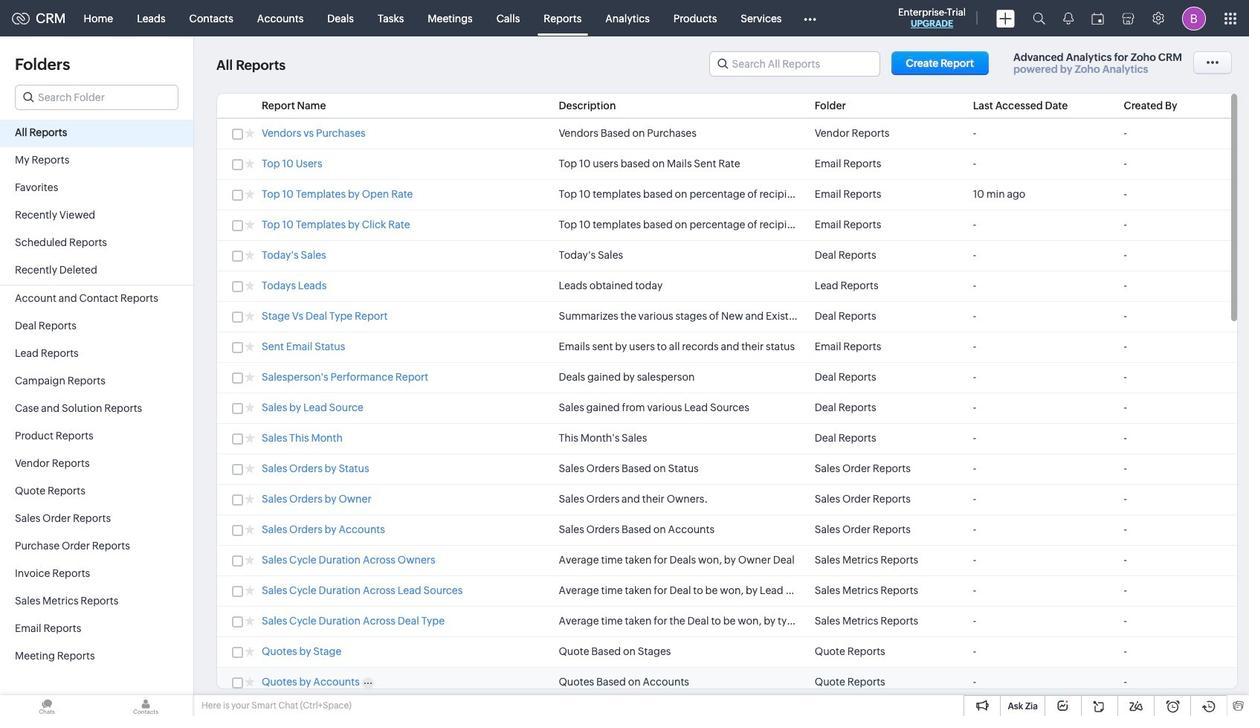 Task type: locate. For each thing, give the bounding box(es) containing it.
logo image
[[12, 12, 30, 24]]

profile image
[[1182, 6, 1206, 30]]

Search All Reports text field
[[710, 52, 879, 76]]

create menu element
[[988, 0, 1024, 36]]

profile element
[[1173, 0, 1215, 36]]



Task type: vqa. For each thing, say whether or not it's contained in the screenshot.
Calendar "Image"
yes



Task type: describe. For each thing, give the bounding box(es) containing it.
contacts image
[[99, 695, 193, 716]]

signals image
[[1063, 12, 1074, 25]]

chats image
[[0, 695, 94, 716]]

Search Folder text field
[[16, 86, 178, 109]]

search element
[[1024, 0, 1054, 36]]

calendar image
[[1092, 12, 1104, 24]]

signals element
[[1054, 0, 1083, 36]]

create menu image
[[996, 9, 1015, 27]]

Other Modules field
[[794, 6, 826, 30]]

search image
[[1033, 12, 1046, 25]]



